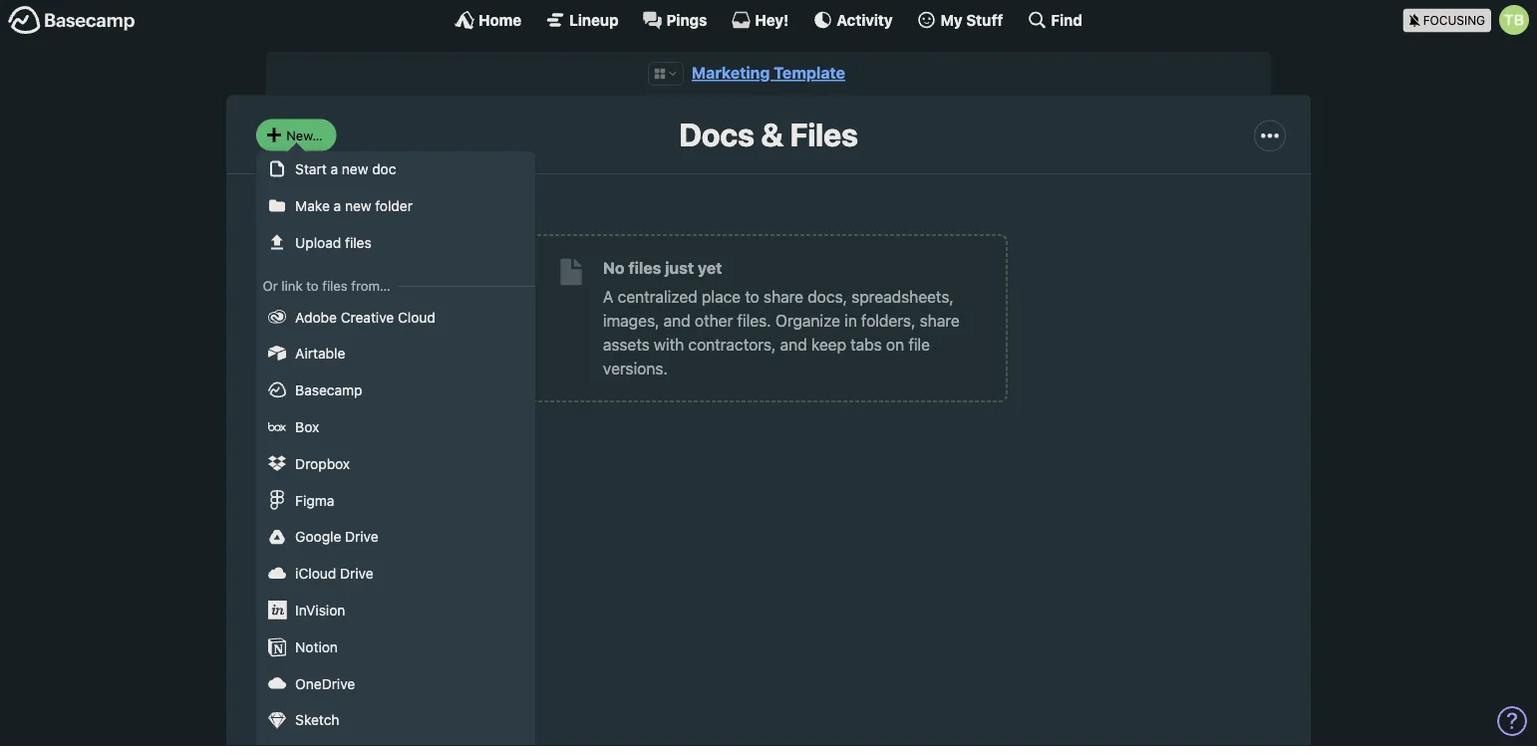 Task type: describe. For each thing, give the bounding box(es) containing it.
other
[[695, 311, 733, 330]]

place
[[702, 287, 741, 306]]

creative
[[341, 309, 394, 325]]

box
[[295, 419, 319, 435]]

stuff
[[967, 11, 1004, 28]]

hey!
[[755, 11, 789, 28]]

dropbox
[[295, 456, 350, 472]]

home link
[[455, 10, 522, 30]]

tim burton image
[[1500, 5, 1530, 35]]

0 vertical spatial share
[[764, 287, 804, 306]]

new for folder
[[345, 198, 371, 214]]

files.
[[737, 311, 771, 330]]

icloud
[[295, 566, 336, 582]]

doc
[[372, 161, 396, 177]]

in
[[845, 311, 857, 330]]

adobe
[[295, 309, 337, 325]]

make a new folder
[[295, 198, 413, 214]]

switch accounts image
[[8, 5, 136, 36]]

new for doc
[[342, 161, 368, 177]]

my stuff
[[941, 11, 1004, 28]]

a for make
[[334, 198, 341, 214]]

my stuff button
[[917, 10, 1004, 30]]

lineup
[[570, 11, 619, 28]]

notion link
[[256, 629, 535, 666]]

activity
[[837, 11, 893, 28]]

start a new doc
[[295, 161, 396, 177]]

onedrive link
[[256, 666, 535, 703]]

tabs
[[851, 335, 882, 354]]

yet
[[698, 259, 722, 278]]

invision link
[[256, 592, 535, 629]]

files
[[790, 115, 858, 153]]

dropbox link
[[256, 446, 535, 482]]

keep
[[812, 335, 847, 354]]

google drive link
[[256, 519, 535, 556]]

focusing
[[1424, 13, 1486, 27]]

airtable
[[295, 346, 345, 362]]

docs
[[679, 115, 755, 153]]

icloud drive link
[[256, 556, 535, 592]]

pings
[[667, 11, 707, 28]]

start
[[295, 161, 327, 177]]

figma
[[295, 492, 334, 509]]

versions.
[[603, 359, 668, 378]]

files left the from…
[[322, 278, 348, 294]]

make a new folder link
[[256, 188, 535, 224]]

docs & files
[[679, 115, 858, 153]]

airtable link
[[256, 336, 535, 372]]

basecamp link
[[256, 372, 535, 409]]

or link to files from…
[[263, 278, 391, 294]]

figma link
[[256, 482, 535, 519]]

files for upload
[[345, 234, 372, 251]]

contractors,
[[688, 335, 776, 354]]

marketing template link
[[692, 63, 846, 82]]

adobe creative cloud
[[295, 309, 436, 325]]

hey! button
[[731, 10, 789, 30]]

adobe creative cloud link
[[256, 299, 535, 336]]

template
[[774, 63, 846, 82]]

0 horizontal spatial and
[[664, 311, 691, 330]]

1 horizontal spatial share
[[920, 311, 960, 330]]

no files just yet a centralized place to share docs, spreadsheets, images, and other files. organize in folders, share assets with contractors, and keep tabs on file versions.
[[603, 259, 960, 378]]

icloud drive
[[295, 566, 374, 582]]

upload files link
[[256, 224, 535, 261]]



Task type: vqa. For each thing, say whether or not it's contained in the screenshot.
completed
no



Task type: locate. For each thing, give the bounding box(es) containing it.
from…
[[351, 278, 391, 294]]

1 vertical spatial share
[[920, 311, 960, 330]]

upload
[[295, 234, 341, 251]]

make
[[295, 198, 330, 214]]

on
[[886, 335, 905, 354]]

0 vertical spatial and
[[664, 311, 691, 330]]

with
[[654, 335, 684, 354]]

a for start
[[331, 161, 338, 177]]

files inside no files just yet a centralized place to share docs, spreadsheets, images, and other files. organize in folders, share assets with contractors, and keep tabs on file versions.
[[629, 259, 661, 278]]

files inside upload files link
[[345, 234, 372, 251]]

0 horizontal spatial share
[[764, 287, 804, 306]]

upload files
[[295, 234, 372, 251]]

find
[[1051, 11, 1083, 28]]

1 horizontal spatial and
[[780, 335, 807, 354]]

0 vertical spatial new
[[342, 161, 368, 177]]

&
[[761, 115, 784, 153]]

images,
[[603, 311, 660, 330]]

marketing
[[692, 63, 770, 82]]

share up 'file'
[[920, 311, 960, 330]]

invision
[[295, 602, 345, 619]]

files down make a new folder
[[345, 234, 372, 251]]

a right "start"
[[331, 161, 338, 177]]

new
[[342, 161, 368, 177], [345, 198, 371, 214]]

activity link
[[813, 10, 893, 30]]

a inside "link"
[[334, 198, 341, 214]]

onedrive
[[295, 676, 355, 692]]

sketch
[[295, 713, 340, 729]]

a
[[331, 161, 338, 177], [334, 198, 341, 214]]

drive
[[345, 529, 379, 546], [340, 566, 374, 582]]

new left doc
[[342, 161, 368, 177]]

0 vertical spatial drive
[[345, 529, 379, 546]]

centralized
[[618, 287, 698, 306]]

a right make
[[334, 198, 341, 214]]

find button
[[1027, 10, 1083, 30]]

and
[[664, 311, 691, 330], [780, 335, 807, 354]]

folder
[[375, 198, 413, 214]]

to right link
[[306, 278, 319, 294]]

main element
[[0, 0, 1538, 39]]

sketch link
[[256, 703, 535, 739]]

home
[[479, 11, 522, 28]]

folders,
[[862, 311, 916, 330]]

notion
[[295, 639, 338, 656]]

to up files. at top
[[745, 287, 760, 306]]

0 horizontal spatial to
[[306, 278, 319, 294]]

to
[[306, 278, 319, 294], [745, 287, 760, 306]]

just
[[665, 259, 694, 278]]

1 vertical spatial and
[[780, 335, 807, 354]]

start a new doc link
[[256, 151, 535, 188]]

cloud
[[398, 309, 436, 325]]

file
[[909, 335, 930, 354]]

drive for google drive
[[345, 529, 379, 546]]

google drive
[[295, 529, 379, 546]]

my
[[941, 11, 963, 28]]

new left folder
[[345, 198, 371, 214]]

share up organize
[[764, 287, 804, 306]]

1 vertical spatial a
[[334, 198, 341, 214]]

marketing template
[[692, 63, 846, 82]]

drive for icloud drive
[[340, 566, 374, 582]]

pings button
[[643, 10, 707, 30]]

new…
[[286, 128, 323, 143]]

share
[[764, 287, 804, 306], [920, 311, 960, 330]]

or
[[263, 278, 278, 294]]

focusing button
[[1404, 0, 1538, 39]]

new inside "link"
[[345, 198, 371, 214]]

a
[[603, 287, 614, 306]]

lineup link
[[546, 10, 619, 30]]

1 horizontal spatial to
[[745, 287, 760, 306]]

no
[[603, 259, 625, 278]]

and down organize
[[780, 335, 807, 354]]

assets
[[603, 335, 650, 354]]

new… button
[[256, 119, 337, 152]]

files for no
[[629, 259, 661, 278]]

1 vertical spatial drive
[[340, 566, 374, 582]]

and up "with"
[[664, 311, 691, 330]]

organize
[[776, 311, 841, 330]]

docs,
[[808, 287, 848, 306]]

0 vertical spatial a
[[331, 161, 338, 177]]

drive right google
[[345, 529, 379, 546]]

1 vertical spatial new
[[345, 198, 371, 214]]

spreadsheets,
[[852, 287, 954, 306]]

drive right icloud
[[340, 566, 374, 582]]

google
[[295, 529, 341, 546]]

to inside no files just yet a centralized place to share docs, spreadsheets, images, and other files. organize in folders, share assets with contractors, and keep tabs on file versions.
[[745, 287, 760, 306]]

box link
[[256, 409, 535, 446]]

link
[[282, 278, 303, 294]]

files
[[345, 234, 372, 251], [629, 259, 661, 278], [322, 278, 348, 294]]

basecamp
[[295, 382, 362, 399]]

files right no on the top of the page
[[629, 259, 661, 278]]



